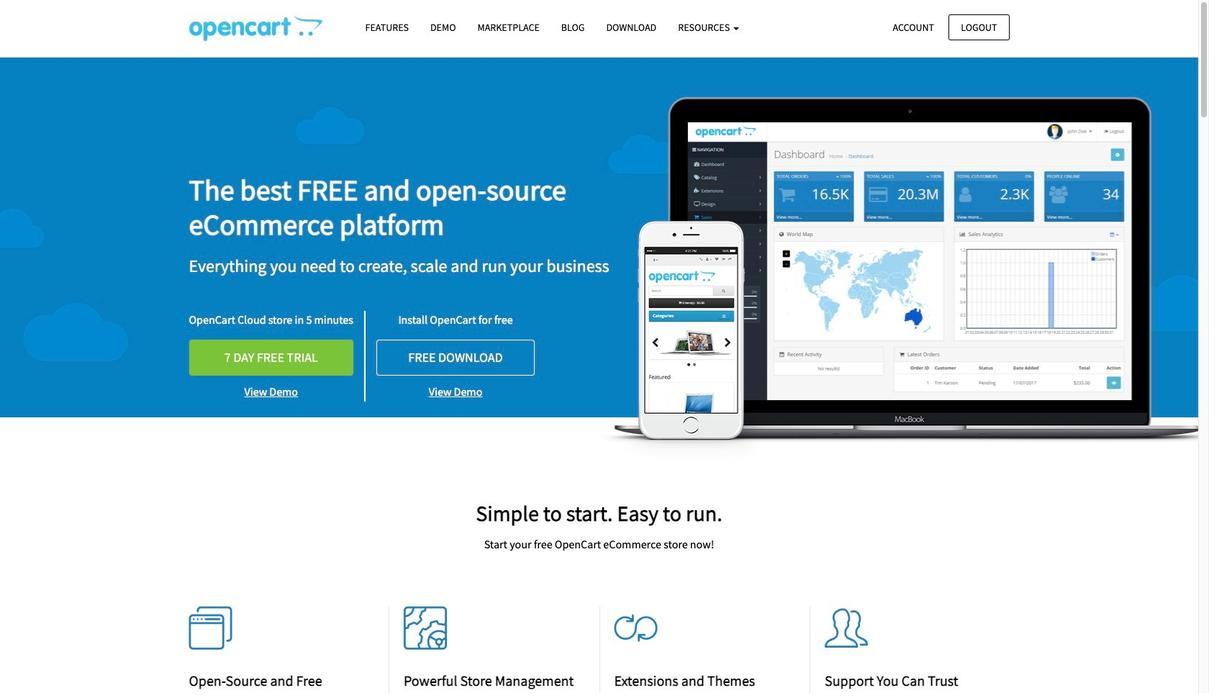 Task type: vqa. For each thing, say whether or not it's contained in the screenshot.
Terms link
no



Task type: describe. For each thing, give the bounding box(es) containing it.
opencart - open source shopping cart solution image
[[189, 15, 322, 41]]



